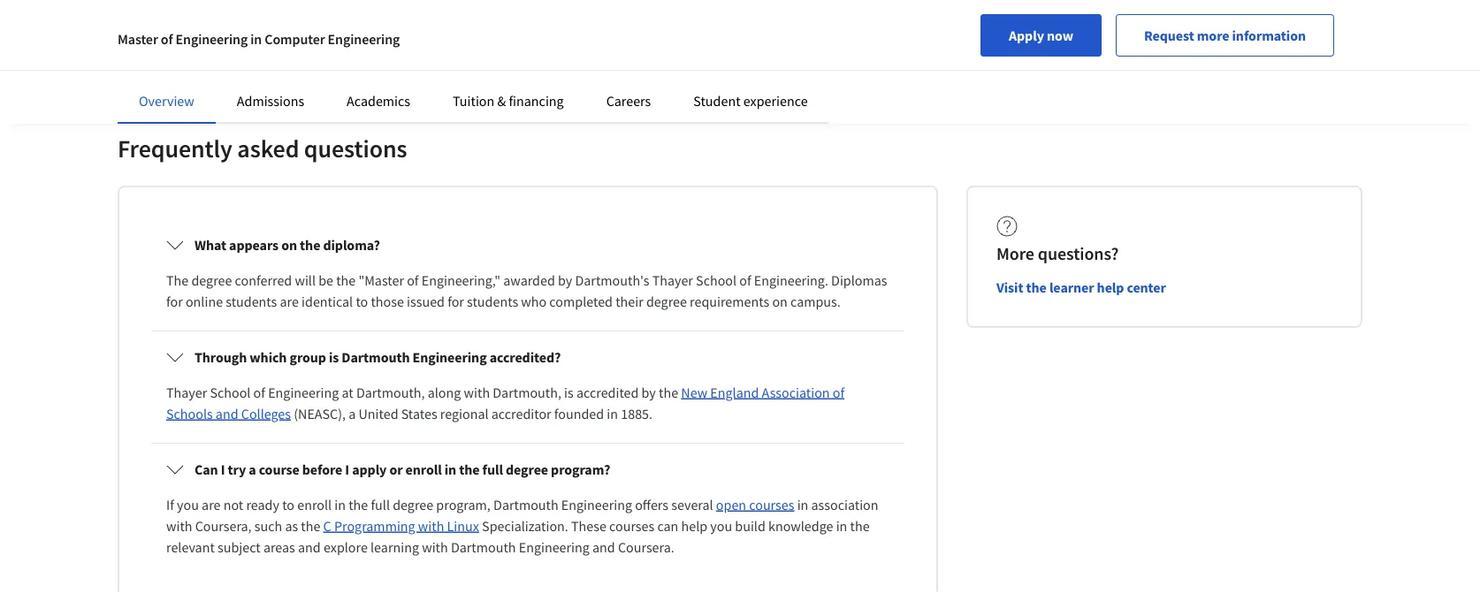 Task type: vqa. For each thing, say whether or not it's contained in the screenshot.
first Dartmouth,
yes



Task type: describe. For each thing, give the bounding box(es) containing it.
association
[[762, 384, 830, 401]]

more questions?
[[997, 243, 1119, 265]]

careers link
[[606, 92, 651, 110]]

their
[[616, 293, 644, 310]]

recent
[[208, 28, 248, 46]]

engineering inside dropdown button
[[413, 348, 487, 366]]

1 vertical spatial to
[[282, 496, 294, 514]]

campus.
[[791, 293, 841, 310]]

(neasc),
[[294, 405, 346, 423]]

in right recent
[[250, 30, 262, 48]]

the up programming
[[349, 496, 368, 514]]

to inside the degree conferred will be the "master of engineering," awarded by dartmouth's thayer school of engineering. diplomas for online students are identical to those issued for students who completed their degree requirements on campus.
[[356, 293, 368, 310]]

can i try a course before i apply or enroll in the full degree program? button
[[152, 445, 904, 494]]

open
[[716, 496, 746, 514]]

news
[[250, 28, 283, 46]]

can
[[195, 461, 218, 478]]

read the most recent news link
[[118, 28, 283, 46]]

asked
[[237, 133, 299, 164]]

1 vertical spatial by
[[642, 384, 656, 401]]

new england association of schools and colleges
[[166, 384, 845, 423]]

the
[[166, 271, 189, 289]]

program?
[[551, 461, 610, 478]]

apply
[[1009, 27, 1044, 44]]

courses inside specialization. these courses can help you build knowledge in the relevant subject areas and explore learning with dartmouth engineering and coursera.
[[609, 517, 655, 535]]

dartmouth inside specialization. these courses can help you build knowledge in the relevant subject areas and explore learning with dartmouth engineering and coursera.
[[451, 539, 516, 556]]

admissions
[[237, 92, 304, 110]]

in inside dropdown button
[[445, 461, 456, 478]]

degree up c programming with linux link
[[393, 496, 433, 514]]

degree up online on the left of the page
[[191, 271, 232, 289]]

(neasc), a united states regional accreditor founded in 1885.
[[291, 405, 653, 423]]

dartmouth inside dropdown button
[[342, 348, 410, 366]]

not
[[223, 496, 243, 514]]

1 horizontal spatial courses
[[749, 496, 794, 514]]

who
[[521, 293, 547, 310]]

explore
[[324, 539, 368, 556]]

be
[[319, 271, 333, 289]]

degree right their
[[646, 293, 687, 310]]

coursera.
[[618, 539, 675, 556]]

accredited?
[[490, 348, 561, 366]]

which
[[250, 348, 287, 366]]

with left linux
[[418, 517, 444, 535]]

schools
[[166, 405, 213, 423]]

engineering inside specialization. these courses can help you build knowledge in the relevant subject areas and explore learning with dartmouth engineering and coursera.
[[519, 539, 590, 556]]

engineering left news in the top of the page
[[176, 30, 248, 48]]

diplomas
[[831, 271, 887, 289]]

programming
[[334, 517, 415, 535]]

questions
[[304, 133, 407, 164]]

a inside dropdown button
[[249, 461, 256, 478]]

along
[[428, 384, 461, 401]]

1 students from the left
[[226, 293, 277, 310]]

new
[[681, 384, 708, 401]]

full inside dropdown button
[[482, 461, 503, 478]]

the right visit
[[1026, 279, 1047, 296]]

financing
[[509, 92, 564, 110]]

you inside specialization. these courses can help you build knowledge in the relevant subject areas and explore learning with dartmouth engineering and coursera.
[[710, 517, 732, 535]]

read
[[118, 28, 149, 46]]

association
[[811, 496, 879, 514]]

questions?
[[1038, 243, 1119, 265]]

information
[[1232, 27, 1306, 44]]

tuition & financing
[[453, 92, 564, 110]]

master of engineering in computer engineering
[[118, 30, 400, 48]]

visit the learner help center link
[[997, 277, 1166, 298]]

the inside the degree conferred will be the "master of engineering," awarded by dartmouth's thayer school of engineering. diplomas for online students are identical to those issued for students who completed their degree requirements on campus.
[[336, 271, 356, 289]]

founded
[[554, 405, 604, 423]]

accreditor
[[491, 405, 551, 423]]

request
[[1144, 27, 1194, 44]]

regional
[[440, 405, 489, 423]]

1 for from the left
[[166, 293, 183, 310]]

engineering up these
[[561, 496, 632, 514]]

england
[[710, 384, 759, 401]]

experience
[[743, 92, 808, 110]]

engineering's
[[482, 28, 562, 46]]

before
[[302, 461, 342, 478]]

happenings
[[311, 28, 381, 46]]

engineering up academics
[[328, 30, 400, 48]]

student experience link
[[694, 92, 808, 110]]

such
[[254, 517, 282, 535]]

if you are not ready to enroll in the full degree program, dartmouth engineering offers several open courses
[[166, 496, 794, 514]]

and inside new england association of schools and colleges
[[216, 405, 238, 423]]

frequently
[[118, 133, 232, 164]]

1 vertical spatial school
[[210, 384, 251, 401]]

&
[[497, 92, 506, 110]]

engineering.
[[754, 271, 829, 289]]

what
[[195, 236, 226, 254]]

now
[[1047, 27, 1074, 44]]

visit
[[997, 279, 1024, 296]]

conferred
[[235, 271, 292, 289]]

1 dartmouth, from the left
[[356, 384, 425, 401]]

faculty,
[[619, 28, 662, 46]]

enroll inside dropdown button
[[406, 461, 442, 478]]

2 students from the left
[[467, 293, 518, 310]]

of inside new england association of schools and colleges
[[833, 384, 845, 401]]

1885.
[[621, 405, 653, 423]]

apply
[[352, 461, 387, 478]]

subject
[[218, 539, 261, 556]]

in inside specialization. these courses can help you build knowledge in the relevant subject areas and explore learning with dartmouth engineering and coursera.
[[836, 517, 847, 535]]

new england association of schools and colleges link
[[166, 384, 845, 423]]

careers
[[606, 92, 651, 110]]

more
[[1197, 27, 1230, 44]]

linux
[[447, 517, 479, 535]]

0 horizontal spatial full
[[371, 496, 390, 514]]

appears
[[229, 236, 279, 254]]

2 dartmouth, from the left
[[493, 384, 561, 401]]

1 vertical spatial are
[[202, 496, 221, 514]]

student
[[694, 92, 741, 110]]

apply now button
[[981, 14, 1102, 57]]

those
[[371, 293, 404, 310]]



Task type: locate. For each thing, give the bounding box(es) containing it.
full
[[482, 461, 503, 478], [371, 496, 390, 514]]

colleges
[[241, 405, 291, 423]]

0 vertical spatial to
[[356, 293, 368, 310]]

1 horizontal spatial on
[[772, 293, 788, 310]]

full up 'if you are not ready to enroll in the full degree program, dartmouth engineering offers several open courses'
[[482, 461, 503, 478]]

states
[[401, 405, 437, 423]]

courses up build at the bottom of page
[[749, 496, 794, 514]]

is right group
[[329, 348, 339, 366]]

dartmouth up specialization.
[[493, 496, 559, 514]]

of up 'requirements'
[[740, 271, 751, 289]]

read the most recent news and happenings from dartmouth engineering's dynamic faculty, student, and alumni communities.
[[118, 28, 867, 46]]

coursera,
[[195, 517, 252, 535]]

through which group is dartmouth engineering accredited?
[[195, 348, 561, 366]]

by up completed
[[558, 271, 572, 289]]

0 horizontal spatial help
[[681, 517, 708, 535]]

the right the read
[[151, 28, 172, 46]]

2 for from the left
[[448, 293, 464, 310]]

try
[[228, 461, 246, 478]]

help
[[1097, 279, 1124, 296], [681, 517, 708, 535]]

on inside the degree conferred will be the "master of engineering," awarded by dartmouth's thayer school of engineering. diplomas for online students are identical to those issued for students who completed their degree requirements on campus.
[[772, 293, 788, 310]]

1 horizontal spatial a
[[349, 405, 356, 423]]

0 vertical spatial thayer
[[652, 271, 693, 289]]

1 horizontal spatial you
[[710, 517, 732, 535]]

help inside specialization. these courses can help you build knowledge in the relevant subject areas and explore learning with dartmouth engineering and coursera.
[[681, 517, 708, 535]]

1 horizontal spatial dartmouth,
[[493, 384, 561, 401]]

can i try a course before i apply or enroll in the full degree program?
[[195, 461, 610, 478]]

0 vertical spatial courses
[[749, 496, 794, 514]]

most
[[175, 28, 206, 46]]

overview link
[[139, 92, 194, 110]]

specialization. these courses can help you build knowledge in the relevant subject areas and explore learning with dartmouth engineering and coursera.
[[166, 517, 870, 556]]

of up issued
[[407, 271, 419, 289]]

is up founded
[[564, 384, 574, 401]]

for down the
[[166, 293, 183, 310]]

1 horizontal spatial help
[[1097, 279, 1124, 296]]

1 vertical spatial help
[[681, 517, 708, 535]]

visit the learner help center
[[997, 279, 1166, 296]]

enroll
[[406, 461, 442, 478], [297, 496, 332, 514]]

frequently asked questions
[[118, 133, 407, 164]]

a right try
[[249, 461, 256, 478]]

c programming with linux link
[[323, 517, 479, 535]]

are
[[280, 293, 299, 310], [202, 496, 221, 514]]

0 horizontal spatial dartmouth,
[[356, 384, 425, 401]]

thayer right dartmouth's
[[652, 271, 693, 289]]

0 horizontal spatial enroll
[[297, 496, 332, 514]]

0 horizontal spatial a
[[249, 461, 256, 478]]

1 horizontal spatial i
[[345, 461, 349, 478]]

in inside in association with coursera, such as the
[[797, 496, 809, 514]]

enroll up c
[[297, 496, 332, 514]]

courses up coursera.
[[609, 517, 655, 535]]

enroll right or at bottom left
[[406, 461, 442, 478]]

1 horizontal spatial to
[[356, 293, 368, 310]]

of up colleges
[[253, 384, 265, 401]]

dartmouth right from at the left of the page
[[414, 28, 480, 46]]

0 horizontal spatial thayer
[[166, 384, 207, 401]]

at
[[342, 384, 353, 401]]

tuition & financing link
[[453, 92, 564, 110]]

relevant
[[166, 539, 215, 556]]

you right the if
[[177, 496, 199, 514]]

the right be at top left
[[336, 271, 356, 289]]

students down conferred
[[226, 293, 277, 310]]

and right the schools
[[216, 405, 238, 423]]

help down several on the left of the page
[[681, 517, 708, 535]]

i
[[221, 461, 225, 478], [345, 461, 349, 478]]

the degree conferred will be the "master of engineering," awarded by dartmouth's thayer school of engineering. diplomas for online students are identical to those issued for students who completed their degree requirements on campus.
[[166, 271, 887, 310]]

alumni
[[742, 28, 784, 46]]

thayer inside the degree conferred will be the "master of engineering," awarded by dartmouth's thayer school of engineering. diplomas for online students are identical to those issued for students who completed their degree requirements on campus.
[[652, 271, 693, 289]]

1 vertical spatial full
[[371, 496, 390, 514]]

a down at
[[349, 405, 356, 423]]

full up programming
[[371, 496, 390, 514]]

awarded
[[503, 271, 555, 289]]

degree inside dropdown button
[[506, 461, 548, 478]]

0 horizontal spatial courses
[[609, 517, 655, 535]]

with down linux
[[422, 539, 448, 556]]

1 vertical spatial enroll
[[297, 496, 332, 514]]

dynamic
[[565, 28, 616, 46]]

what appears on the diploma?
[[195, 236, 380, 254]]

0 horizontal spatial to
[[282, 496, 294, 514]]

a
[[349, 405, 356, 423], [249, 461, 256, 478]]

with down the if
[[166, 517, 192, 535]]

tuition
[[453, 92, 495, 110]]

the left c
[[301, 517, 320, 535]]

is inside dropdown button
[[329, 348, 339, 366]]

the inside specialization. these courses can help you build knowledge in the relevant subject areas and explore learning with dartmouth engineering and coursera.
[[850, 517, 870, 535]]

computer
[[265, 30, 325, 48]]

of left most
[[161, 30, 173, 48]]

degree up in association with coursera, such as the
[[506, 461, 548, 478]]

0 horizontal spatial i
[[221, 461, 225, 478]]

apply now
[[1009, 27, 1074, 44]]

master
[[118, 30, 158, 48]]

i left try
[[221, 461, 225, 478]]

1 vertical spatial a
[[249, 461, 256, 478]]

on down the engineering.
[[772, 293, 788, 310]]

1 vertical spatial courses
[[609, 517, 655, 535]]

students down engineering," at the left top of page
[[467, 293, 518, 310]]

1 i from the left
[[221, 461, 225, 478]]

1 horizontal spatial are
[[280, 293, 299, 310]]

in down before
[[335, 496, 346, 514]]

0 vertical spatial on
[[281, 236, 297, 254]]

dartmouth, up united
[[356, 384, 425, 401]]

0 horizontal spatial on
[[281, 236, 297, 254]]

c programming with linux
[[323, 517, 479, 535]]

dartmouth up at
[[342, 348, 410, 366]]

0 horizontal spatial is
[[329, 348, 339, 366]]

1 horizontal spatial is
[[564, 384, 574, 401]]

engineering up along
[[413, 348, 487, 366]]

are down will
[[280, 293, 299, 310]]

to
[[356, 293, 368, 310], [282, 496, 294, 514]]

0 horizontal spatial for
[[166, 293, 183, 310]]

the
[[151, 28, 172, 46], [300, 236, 320, 254], [336, 271, 356, 289], [1026, 279, 1047, 296], [659, 384, 678, 401], [459, 461, 480, 478], [349, 496, 368, 514], [301, 517, 320, 535], [850, 517, 870, 535]]

the up program, on the bottom left of the page
[[459, 461, 480, 478]]

with
[[464, 384, 490, 401], [166, 517, 192, 535], [418, 517, 444, 535], [422, 539, 448, 556]]

dartmouth, up accreditor
[[493, 384, 561, 401]]

learner
[[1050, 279, 1094, 296]]

to left those
[[356, 293, 368, 310]]

courses
[[749, 496, 794, 514], [609, 517, 655, 535]]

the down the "association"
[[850, 517, 870, 535]]

thayer up the schools
[[166, 384, 207, 401]]

engineering,"
[[422, 271, 501, 289]]

as
[[285, 517, 298, 535]]

student,
[[665, 28, 714, 46]]

help left center
[[1097, 279, 1124, 296]]

the left new
[[659, 384, 678, 401]]

open courses link
[[716, 496, 794, 514]]

0 horizontal spatial are
[[202, 496, 221, 514]]

to up "as"
[[282, 496, 294, 514]]

communities.
[[786, 28, 867, 46]]

0 horizontal spatial school
[[210, 384, 251, 401]]

requirements
[[690, 293, 770, 310]]

can
[[657, 517, 679, 535]]

in up program, on the bottom left of the page
[[445, 461, 456, 478]]

from
[[383, 28, 412, 46]]

specialization.
[[482, 517, 568, 535]]

0 vertical spatial full
[[482, 461, 503, 478]]

i left apply
[[345, 461, 349, 478]]

by inside the degree conferred will be the "master of engineering," awarded by dartmouth's thayer school of engineering. diplomas for online students are identical to those issued for students who completed their degree requirements on campus.
[[558, 271, 572, 289]]

with inside in association with coursera, such as the
[[166, 517, 192, 535]]

online
[[186, 293, 223, 310]]

1 vertical spatial is
[[564, 384, 574, 401]]

more
[[997, 243, 1035, 265]]

1 horizontal spatial full
[[482, 461, 503, 478]]

0 horizontal spatial you
[[177, 496, 199, 514]]

engineering down specialization.
[[519, 539, 590, 556]]

if
[[166, 496, 174, 514]]

1 horizontal spatial thayer
[[652, 271, 693, 289]]

of right 'association'
[[833, 384, 845, 401]]

thayer school of engineering at dartmouth, along with dartmouth, is accredited by the
[[166, 384, 681, 401]]

accredited
[[576, 384, 639, 401]]

learning
[[371, 539, 419, 556]]

on inside dropdown button
[[281, 236, 297, 254]]

program,
[[436, 496, 491, 514]]

with up (neasc), a united states regional accreditor founded in 1885.
[[464, 384, 490, 401]]

c
[[323, 517, 331, 535]]

school inside the degree conferred will be the "master of engineering," awarded by dartmouth's thayer school of engineering. diplomas for online students are identical to those issued for students who completed their degree requirements on campus.
[[696, 271, 737, 289]]

by up 1885.
[[642, 384, 656, 401]]

areas
[[263, 539, 295, 556]]

request more information
[[1144, 27, 1306, 44]]

dartmouth
[[414, 28, 480, 46], [342, 348, 410, 366], [493, 496, 559, 514], [451, 539, 516, 556]]

overview
[[139, 92, 194, 110]]

these
[[571, 517, 606, 535]]

and right news in the top of the page
[[285, 28, 308, 46]]

several
[[671, 496, 713, 514]]

engineering up the (neasc),
[[268, 384, 339, 401]]

completed
[[549, 293, 613, 310]]

are left not
[[202, 496, 221, 514]]

school
[[696, 271, 737, 289], [210, 384, 251, 401]]

academics
[[347, 92, 410, 110]]

dartmouth,
[[356, 384, 425, 401], [493, 384, 561, 401]]

with inside specialization. these courses can help you build knowledge in the relevant subject areas and explore learning with dartmouth engineering and coursera.
[[422, 539, 448, 556]]

0 horizontal spatial students
[[226, 293, 277, 310]]

in up knowledge
[[797, 496, 809, 514]]

on right appears
[[281, 236, 297, 254]]

0 vertical spatial help
[[1097, 279, 1124, 296]]

0 horizontal spatial by
[[558, 271, 572, 289]]

0 vertical spatial a
[[349, 405, 356, 423]]

the up will
[[300, 236, 320, 254]]

0 vertical spatial you
[[177, 496, 199, 514]]

1 horizontal spatial students
[[467, 293, 518, 310]]

in down "accredited"
[[607, 405, 618, 423]]

2 i from the left
[[345, 461, 349, 478]]

1 horizontal spatial school
[[696, 271, 737, 289]]

build
[[735, 517, 766, 535]]

you
[[177, 496, 199, 514], [710, 517, 732, 535]]

in down the "association"
[[836, 517, 847, 535]]

and left alumni
[[717, 28, 739, 46]]

1 horizontal spatial enroll
[[406, 461, 442, 478]]

offers
[[635, 496, 669, 514]]

and down "as"
[[298, 539, 321, 556]]

1 horizontal spatial by
[[642, 384, 656, 401]]

1 vertical spatial you
[[710, 517, 732, 535]]

1 vertical spatial on
[[772, 293, 788, 310]]

degree
[[191, 271, 232, 289], [646, 293, 687, 310], [506, 461, 548, 478], [393, 496, 433, 514]]

are inside the degree conferred will be the "master of engineering," awarded by dartmouth's thayer school of engineering. diplomas for online students are identical to those issued for students who completed their degree requirements on campus.
[[280, 293, 299, 310]]

1 horizontal spatial for
[[448, 293, 464, 310]]

0 vertical spatial school
[[696, 271, 737, 289]]

school down through on the bottom left of the page
[[210, 384, 251, 401]]

you down open at the bottom of the page
[[710, 517, 732, 535]]

0 vertical spatial by
[[558, 271, 572, 289]]

0 vertical spatial is
[[329, 348, 339, 366]]

and
[[285, 28, 308, 46], [717, 28, 739, 46], [216, 405, 238, 423], [298, 539, 321, 556], [593, 539, 615, 556]]

school up 'requirements'
[[696, 271, 737, 289]]

1 vertical spatial thayer
[[166, 384, 207, 401]]

and down these
[[593, 539, 615, 556]]

or
[[389, 461, 403, 478]]

the inside in association with coursera, such as the
[[301, 517, 320, 535]]

collapsed list
[[148, 216, 908, 581]]

identical
[[302, 293, 353, 310]]

0 vertical spatial enroll
[[406, 461, 442, 478]]

0 vertical spatial are
[[280, 293, 299, 310]]

for down engineering," at the left top of page
[[448, 293, 464, 310]]

dartmouth down linux
[[451, 539, 516, 556]]



